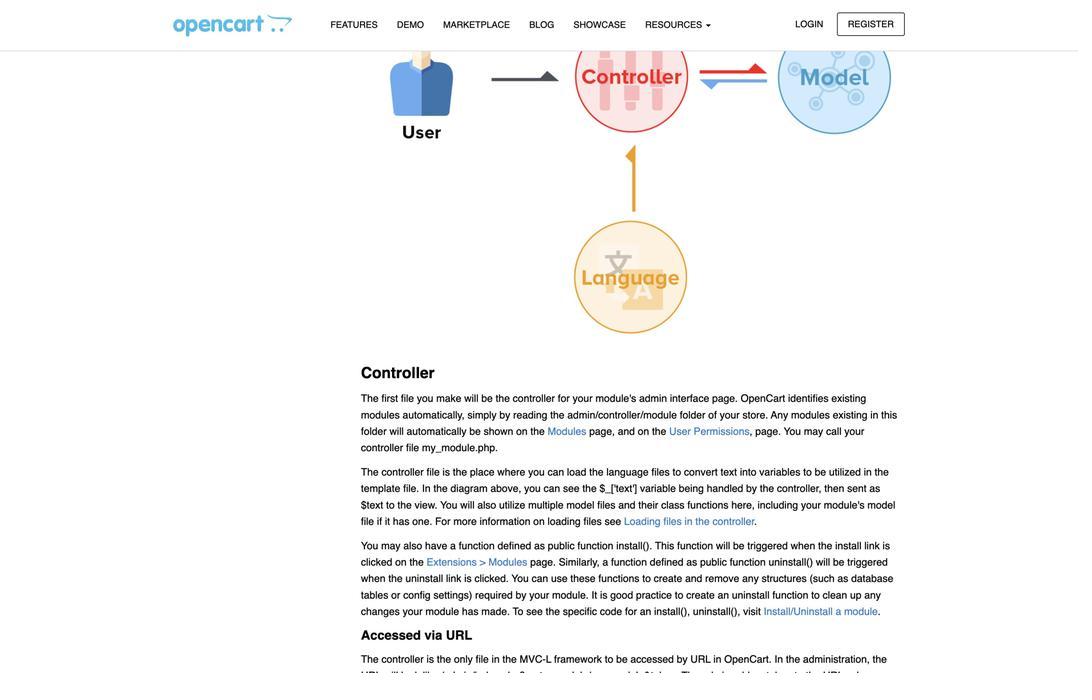 Task type: locate. For each thing, give the bounding box(es) containing it.
be inside "page. similarly, a function defined as public function uninstall() will be triggered when the uninstall link is clicked. you can use these functions to create and remove any structures (such as database tables or config settings) required by your module. it is good practice to create an uninstall function to clean up any changes your module has made. to see the specific code for an install(), uninstall(), visit"
[[833, 557, 845, 569]]

0 vertical spatial has
[[393, 516, 409, 528]]

you up for
[[440, 499, 457, 511]]

1 module from the left
[[425, 606, 459, 618]]

1 horizontal spatial when
[[791, 540, 815, 552]]

opencart
[[741, 393, 785, 405]]

the up token
[[786, 654, 800, 666]]

and down $_['text']
[[618, 499, 636, 511]]

2 horizontal spatial url
[[690, 654, 711, 666]]

can up multiple
[[544, 483, 560, 495]]

0 horizontal spatial link
[[446, 573, 461, 585]]

0 vertical spatial for
[[558, 393, 570, 405]]

loading
[[624, 516, 661, 528]]

loading files in the controller .
[[624, 516, 757, 528]]

can
[[548, 467, 564, 479], [544, 483, 560, 495], [532, 573, 548, 585]]

0 vertical spatial you
[[417, 393, 433, 405]]

modules left page,
[[548, 426, 586, 438]]

see down load
[[563, 483, 580, 495]]

public up remove
[[700, 557, 727, 569]]

you inside the controller file is the place where you can load the language files to convert text into variables to be utilized in the template file. in the diagram above, you can see the $_['text'] variable being handled by the controller, then sent as $text to the view. you will also utilize multiple model files and their class functions here, including your module's model file if it has one. for more information on loading files see
[[440, 499, 457, 511]]

functions inside the controller file is the place where you can load the language files to convert text into variables to be utilized in the template file. in the diagram above, you can see the $_['text'] variable being handled by the controller, then sent as $text to the view. you will also utilize multiple model files and their class functions here, including your module's model file if it has one. for more information on loading files see
[[687, 499, 729, 511]]

by right accessed
[[677, 654, 688, 666]]

2 vertical spatial can
[[532, 573, 548, 585]]

module's up admin/controller/module
[[596, 393, 636, 405]]

the up config on the bottom of page
[[410, 557, 424, 569]]

the left first
[[361, 393, 379, 405]]

including
[[758, 499, 798, 511]]

interface
[[670, 393, 709, 405]]

0 horizontal spatial public
[[548, 540, 575, 552]]

0 horizontal spatial model
[[566, 499, 594, 511]]

to
[[673, 467, 681, 479], [803, 467, 812, 479], [386, 499, 395, 511], [642, 573, 651, 585], [675, 590, 683, 601], [811, 590, 820, 601], [605, 654, 613, 666], [795, 670, 803, 674]]

module down settings)
[[425, 606, 459, 618]]

folder
[[680, 409, 706, 421], [361, 426, 387, 438]]

page. inside , page. you may call your controller file my_module.php.
[[755, 426, 781, 438]]

clicked.
[[475, 573, 509, 585]]

and inside the controller file is the place where you can load the language files to convert text into variables to be utilized in the template file. in the diagram above, you can see the $_['text'] variable being handled by the controller, then sent as $text to the view. you will also utilize multiple model files and their class functions here, including your module's model file if it has one. for more information on loading files see
[[618, 499, 636, 511]]

structures
[[762, 573, 807, 585]]

controller
[[513, 393, 555, 405], [361, 442, 403, 454], [382, 467, 424, 479], [713, 516, 755, 528], [382, 654, 424, 666]]

for inside the first file you make will be the controller for your module's admin interface page. opencart identifies existing modules automatically, simply by reading the admin/controller/module folder of your store. any modules existing in this folder will automatically be shown on the
[[558, 393, 570, 405]]

0 vertical spatial link
[[864, 540, 880, 552]]

page. up use
[[530, 557, 556, 569]]

2 vertical spatial and
[[685, 573, 702, 585]]

modules up clicked.
[[489, 557, 527, 569]]

2 horizontal spatial see
[[605, 516, 621, 528]]

triggered
[[747, 540, 788, 552], [847, 557, 888, 569]]

defined inside the you may also have a function defined as public function install(). this function will be triggered when the install link is clicked on the
[[498, 540, 531, 552]]

and
[[618, 426, 635, 438], [618, 499, 636, 511], [685, 573, 702, 585]]

0 horizontal spatial defined
[[498, 540, 531, 552]]

for inside "page. similarly, a function defined as public function uninstall() will be triggered when the uninstall link is clicked. you can use these functions to create and remove any structures (such as database tables or config settings) required by your module. it is good practice to create an uninstall function to clean up any changes your module has made. to see the specific code for an install(), uninstall(), visit"
[[625, 606, 637, 618]]

extensions > modules link
[[427, 557, 527, 569]]

1 vertical spatial link
[[446, 573, 461, 585]]

the for the controller is the only file in the mvc-l framework to be accessed by url in opencart. in the administration, the url will look like /admin/index.php?route=module/my_module&token. the admin adds a token to the url, wherea
[[361, 654, 379, 666]]

0 horizontal spatial admin
[[639, 393, 667, 405]]

1 vertical spatial modules
[[489, 557, 527, 569]]

when up the uninstall()
[[791, 540, 815, 552]]

class
[[661, 499, 685, 511]]

a inside the controller is the only file in the mvc-l framework to be accessed by url in opencart. in the administration, the url will look like /admin/index.php?route=module/my_module&token. the admin adds a token to the url, wherea
[[758, 670, 764, 674]]

uninstall up visit
[[732, 590, 770, 601]]

the for the controller file is the place where you can load the language files to convert text into variables to be utilized in the template file. in the diagram above, you can see the $_['text'] variable being handled by the controller, then sent as $text to the view. you will also utilize multiple model files and their class functions here, including your module's model file if it has one. for more information on loading files see
[[361, 467, 379, 479]]

and left remove
[[685, 573, 702, 585]]

0 vertical spatial page.
[[712, 393, 738, 405]]

an down practice
[[640, 606, 651, 618]]

0 horizontal spatial triggered
[[747, 540, 788, 552]]

be up remove
[[733, 540, 745, 552]]

remove
[[705, 573, 739, 585]]

1 vertical spatial folder
[[361, 426, 387, 438]]

0 horizontal spatial in
[[422, 483, 431, 495]]

any down the 'database' at the bottom right of the page
[[864, 590, 881, 601]]

0 horizontal spatial url
[[361, 670, 381, 674]]

user
[[669, 426, 691, 438]]

module's down the then
[[824, 499, 865, 511]]

register
[[848, 19, 894, 29]]

0 vertical spatial folder
[[680, 409, 706, 421]]

the inside the first file you make will be the controller for your module's admin interface page. opencart identifies existing modules automatically, simply by reading the admin/controller/module folder of your store. any modules existing in this folder will automatically be shown on the
[[361, 393, 379, 405]]

controller inside , page. you may call your controller file my_module.php.
[[361, 442, 403, 454]]

into
[[740, 467, 757, 479]]

marketplace link
[[434, 13, 520, 36]]

also left the have
[[403, 540, 422, 552]]

more
[[453, 516, 477, 528]]

1 horizontal spatial public
[[700, 557, 727, 569]]

>
[[480, 557, 486, 569]]

be inside the controller is the only file in the mvc-l framework to be accessed by url in opencart. in the administration, the url will look like /admin/index.php?route=module/my_module&token. the admin adds a token to the url, wherea
[[616, 654, 628, 666]]

is inside the you may also have a function defined as public function install(). this function will be triggered when the install link is clicked on the
[[883, 540, 890, 552]]

1 vertical spatial module's
[[824, 499, 865, 511]]

1 vertical spatial for
[[625, 606, 637, 618]]

config
[[403, 590, 431, 601]]

0 horizontal spatial page.
[[530, 557, 556, 569]]

you right where
[[528, 467, 545, 479]]

when inside the you may also have a function defined as public function install(). this function will be triggered when the install link is clicked on the
[[791, 540, 815, 552]]

2 horizontal spatial page.
[[755, 426, 781, 438]]

a up extensions
[[450, 540, 456, 552]]

to up it
[[386, 499, 395, 511]]

will up remove
[[716, 540, 730, 552]]

0 vertical spatial url
[[446, 629, 472, 643]]

utilized
[[829, 467, 861, 479]]

0 horizontal spatial any
[[742, 573, 759, 585]]

reading
[[513, 409, 547, 421]]

0 vertical spatial in
[[422, 483, 431, 495]]

on down the reading
[[516, 426, 528, 438]]

by inside "page. similarly, a function defined as public function uninstall() will be triggered when the uninstall link is clicked. you can use these functions to create and remove any structures (such as database tables or config settings) required by your module. it is good practice to create an uninstall function to clean up any changes your module has made. to see the specific code for an install(), uninstall(), visit"
[[516, 590, 527, 601]]

0 vertical spatial uninstall
[[406, 573, 443, 585]]

practice
[[636, 590, 672, 601]]

is inside the controller file is the place where you can load the language files to convert text into variables to be utilized in the template file. in the diagram above, you can see the $_['text'] variable being handled by the controller, then sent as $text to the view. you will also utilize multiple model files and their class functions here, including your module's model file if it has one. for more information on loading files see
[[443, 467, 450, 479]]

defined inside "page. similarly, a function defined as public function uninstall() will be triggered when the uninstall link is clicked. you can use these functions to create and remove any structures (such as database tables or config settings) required by your module. it is good practice to create an uninstall function to clean up any changes your module has made. to see the specific code for an install(), uninstall(), visit"
[[650, 557, 684, 569]]

any
[[742, 573, 759, 585], [864, 590, 881, 601]]

. down here,
[[755, 516, 757, 528]]

1 vertical spatial and
[[618, 499, 636, 511]]

page. inside "page. similarly, a function defined as public function uninstall() will be triggered when the uninstall link is clicked. you can use these functions to create and remove any structures (such as database tables or config settings) required by your module. it is good practice to create an uninstall function to clean up any changes your module has made. to see the specific code for an install(), uninstall(), visit"
[[530, 557, 556, 569]]

register link
[[837, 13, 905, 36]]

you down any
[[784, 426, 801, 438]]

page. up of
[[712, 393, 738, 405]]

create up practice
[[654, 573, 682, 585]]

view.
[[415, 499, 437, 511]]

0 vertical spatial triggered
[[747, 540, 788, 552]]

you inside , page. you may call your controller file my_module.php.
[[784, 426, 801, 438]]

as
[[870, 483, 880, 495], [534, 540, 545, 552], [686, 557, 697, 569], [838, 573, 848, 585]]

0 horizontal spatial create
[[654, 573, 682, 585]]

0 horizontal spatial for
[[558, 393, 570, 405]]

0 horizontal spatial functions
[[598, 573, 640, 585]]

you right clicked.
[[512, 573, 529, 585]]

token
[[767, 670, 792, 674]]

0 vertical spatial also
[[477, 499, 496, 511]]

features
[[331, 20, 378, 30]]

0 horizontal spatial when
[[361, 573, 386, 585]]

1 vertical spatial triggered
[[847, 557, 888, 569]]

will up the simply
[[464, 393, 479, 405]]

as down loading files in the controller .
[[686, 557, 697, 569]]

their
[[638, 499, 658, 511]]

admin up modules page, and on the user permissions
[[639, 393, 667, 405]]

modules down "identifies"
[[791, 409, 830, 421]]

file inside , page. you may call your controller file my_module.php.
[[406, 442, 419, 454]]

the
[[361, 393, 379, 405], [361, 467, 379, 479], [361, 654, 379, 666], [682, 670, 699, 674]]

.
[[755, 516, 757, 528], [878, 606, 881, 618]]

0 vertical spatial .
[[755, 516, 757, 528]]

url left opencart.
[[690, 654, 711, 666]]

0 horizontal spatial modules
[[361, 409, 400, 421]]

made.
[[481, 606, 510, 618]]

by up shown
[[499, 409, 510, 421]]

visit
[[743, 606, 761, 618]]

in down class
[[685, 516, 693, 528]]

2 vertical spatial you
[[524, 483, 541, 495]]

1 horizontal spatial page.
[[712, 393, 738, 405]]

0 vertical spatial module's
[[596, 393, 636, 405]]

admin/controller/module
[[567, 409, 677, 421]]

also down diagram
[[477, 499, 496, 511]]

1 horizontal spatial uninstall
[[732, 590, 770, 601]]

page. right ,
[[755, 426, 781, 438]]

a right similarly,
[[603, 557, 608, 569]]

existing
[[832, 393, 866, 405], [833, 409, 868, 421]]

an down remove
[[718, 590, 729, 601]]

a right adds at right bottom
[[758, 670, 764, 674]]

1 vertical spatial public
[[700, 557, 727, 569]]

0 horizontal spatial also
[[403, 540, 422, 552]]

1 vertical spatial create
[[686, 590, 715, 601]]

1 horizontal spatial functions
[[687, 499, 729, 511]]

1 horizontal spatial module's
[[824, 499, 865, 511]]

in left this
[[870, 409, 878, 421]]

1 horizontal spatial defined
[[650, 557, 684, 569]]

function down structures
[[773, 590, 808, 601]]

you up clicked
[[361, 540, 378, 552]]

for
[[435, 516, 451, 528]]

the down module. on the right
[[546, 606, 560, 618]]

you up automatically,
[[417, 393, 433, 405]]

1 horizontal spatial link
[[864, 540, 880, 552]]

1 horizontal spatial see
[[563, 483, 580, 495]]

the inside the controller file is the place where you can load the language files to convert text into variables to be utilized in the template file. in the diagram above, you can see the $_['text'] variable being handled by the controller, then sent as $text to the view. you will also utilize multiple model files and their class functions here, including your module's model file if it has one. for more information on loading files see
[[361, 467, 379, 479]]

may left call in the right of the page
[[804, 426, 823, 438]]

load
[[567, 467, 586, 479]]

showcase link
[[564, 13, 636, 36]]

1 horizontal spatial url
[[446, 629, 472, 643]]

1 vertical spatial admin
[[702, 670, 730, 674]]

like
[[423, 670, 438, 674]]

triggered up the 'database' at the bottom right of the page
[[847, 557, 888, 569]]

1 vertical spatial in
[[775, 654, 783, 666]]

file right first
[[401, 393, 414, 405]]

be down install
[[833, 557, 845, 569]]

function
[[459, 540, 495, 552], [578, 540, 613, 552], [677, 540, 713, 552], [611, 557, 647, 569], [730, 557, 766, 569], [773, 590, 808, 601]]

handled
[[707, 483, 743, 495]]

is up the 'database' at the bottom right of the page
[[883, 540, 890, 552]]

defined down this
[[650, 557, 684, 569]]

can left use
[[532, 573, 548, 585]]

0 horizontal spatial has
[[393, 516, 409, 528]]

extensions > modules
[[427, 557, 527, 569]]

in inside the controller file is the place where you can load the language files to convert text into variables to be utilized in the template file. in the diagram above, you can see the $_['text'] variable being handled by the controller, then sent as $text to the view. you will also utilize multiple model files and their class functions here, including your module's model file if it has one. for more information on loading files see
[[864, 467, 872, 479]]

the up the simply
[[496, 393, 510, 405]]

where
[[497, 467, 525, 479]]

1 vertical spatial page.
[[755, 426, 781, 438]]

your down the controller,
[[801, 499, 821, 511]]

admin inside the controller is the only file in the mvc-l framework to be accessed by url in opencart. in the administration, the url will look like /admin/index.php?route=module/my_module&token. the admin adds a token to the url, wherea
[[702, 670, 730, 674]]

defined down information
[[498, 540, 531, 552]]

1 horizontal spatial triggered
[[847, 557, 888, 569]]

be left accessed
[[616, 654, 628, 666]]

controller inside the first file you make will be the controller for your module's admin interface page. opencart identifies existing modules automatically, simply by reading the admin/controller/module folder of your store. any modules existing in this folder will automatically be shown on the
[[513, 393, 555, 405]]

1 horizontal spatial also
[[477, 499, 496, 511]]

modules page, and on the user permissions
[[548, 426, 750, 438]]

functions down being
[[687, 499, 729, 511]]

loading files in the controller link
[[624, 516, 755, 528]]

1 vertical spatial functions
[[598, 573, 640, 585]]

in
[[870, 409, 878, 421], [864, 467, 872, 479], [685, 516, 693, 528], [492, 654, 500, 666], [713, 654, 721, 666]]

any right remove
[[742, 573, 759, 585]]

1 horizontal spatial admin
[[702, 670, 730, 674]]

1 horizontal spatial may
[[804, 426, 823, 438]]

1 horizontal spatial model
[[868, 499, 895, 511]]

folder down first
[[361, 426, 387, 438]]

the left mvc- at bottom
[[503, 654, 517, 666]]

by inside the controller is the only file in the mvc-l framework to be accessed by url in opencart. in the administration, the url will look like /admin/index.php?route=module/my_module&token. the admin adds a token to the url, wherea
[[677, 654, 688, 666]]

file down automatically
[[406, 442, 419, 454]]

0 vertical spatial can
[[548, 467, 564, 479]]

0 horizontal spatial module
[[425, 606, 459, 618]]

will down diagram
[[460, 499, 475, 511]]

the left install
[[818, 540, 832, 552]]

1 vertical spatial see
[[605, 516, 621, 528]]

to up the controller,
[[803, 467, 812, 479]]

on inside the you may also have a function defined as public function install(). this function will be triggered when the install link is clicked on the
[[395, 557, 407, 569]]

modules
[[361, 409, 400, 421], [791, 409, 830, 421]]

module.
[[552, 590, 589, 601]]

controller up file. at the bottom of page
[[382, 467, 424, 479]]

up
[[850, 590, 862, 601]]

these
[[570, 573, 596, 585]]

similarly,
[[559, 557, 600, 569]]

0 vertical spatial modules
[[548, 426, 586, 438]]

1 vertical spatial has
[[462, 606, 479, 618]]

public up similarly,
[[548, 540, 575, 552]]

may
[[804, 426, 823, 438], [381, 540, 401, 552]]

1 horizontal spatial any
[[864, 590, 881, 601]]

in
[[422, 483, 431, 495], [775, 654, 783, 666]]

controller inside the controller is the only file in the mvc-l framework to be accessed by url in opencart. in the administration, the url will look like /admin/index.php?route=module/my_module&token. the admin adds a token to the url, wherea
[[382, 654, 424, 666]]

defined
[[498, 540, 531, 552], [650, 557, 684, 569]]

1 vertical spatial may
[[381, 540, 401, 552]]

of
[[708, 409, 717, 421]]

,
[[750, 426, 753, 438]]

by up to
[[516, 590, 527, 601]]

as right sent
[[870, 483, 880, 495]]

public
[[548, 540, 575, 552], [700, 557, 727, 569]]

0 horizontal spatial see
[[526, 606, 543, 618]]

functions
[[687, 499, 729, 511], [598, 573, 640, 585]]

by down into
[[746, 483, 757, 495]]

1 vertical spatial also
[[403, 540, 422, 552]]

1 vertical spatial an
[[640, 606, 651, 618]]

2 model from the left
[[868, 499, 895, 511]]

controller up the reading
[[513, 393, 555, 405]]

0 horizontal spatial an
[[640, 606, 651, 618]]

it
[[592, 590, 597, 601]]

in up token
[[775, 654, 783, 666]]

1 vertical spatial .
[[878, 606, 881, 618]]

0 vertical spatial may
[[804, 426, 823, 438]]

triggered inside "page. similarly, a function defined as public function uninstall() will be triggered when the uninstall link is clicked. you can use these functions to create and remove any structures (such as database tables or config settings) required by your module. it is good practice to create an uninstall function to clean up any changes your module has made. to see the specific code for an install(), uninstall(), visit"
[[847, 557, 888, 569]]

1 vertical spatial can
[[544, 483, 560, 495]]

2 vertical spatial page.
[[530, 557, 556, 569]]

to up the install(),
[[675, 590, 683, 601]]

install/uninstall a module link
[[764, 606, 878, 618]]

/admin/index.php?route=module/my_module&token.
[[441, 670, 679, 674]]

be up the then
[[815, 467, 826, 479]]

first
[[382, 393, 398, 405]]

triggered up the uninstall()
[[747, 540, 788, 552]]

0 horizontal spatial modules
[[489, 557, 527, 569]]

will inside the controller file is the place where you can load the language files to convert text into variables to be utilized in the template file. in the diagram above, you can see the $_['text'] variable being handled by the controller, then sent as $text to the view. you will also utilize multiple model files and their class functions here, including your module's model file if it has one. for more information on loading files see
[[460, 499, 475, 511]]

files down $_['text']
[[597, 499, 616, 511]]

the right administration,
[[873, 654, 887, 666]]

create up uninstall(),
[[686, 590, 715, 601]]

0 vertical spatial public
[[548, 540, 575, 552]]

also
[[477, 499, 496, 511], [403, 540, 422, 552]]

2 vertical spatial see
[[526, 606, 543, 618]]

1 horizontal spatial module
[[844, 606, 878, 618]]

l
[[546, 654, 551, 666]]

1 horizontal spatial modules
[[548, 426, 586, 438]]

for down good
[[625, 606, 637, 618]]

you
[[784, 426, 801, 438], [440, 499, 457, 511], [361, 540, 378, 552], [512, 573, 529, 585]]

0 vertical spatial when
[[791, 540, 815, 552]]

1 horizontal spatial has
[[462, 606, 479, 618]]

modules
[[548, 426, 586, 438], [489, 557, 527, 569]]

1 horizontal spatial in
[[775, 654, 783, 666]]

0 vertical spatial and
[[618, 426, 635, 438]]

as inside the you may also have a function defined as public function install(). this function will be triggered when the install link is clicked on the
[[534, 540, 545, 552]]

url,
[[823, 670, 846, 674]]

create
[[654, 573, 682, 585], [686, 590, 715, 601]]

by inside the controller file is the place where you can load the language files to convert text into variables to be utilized in the template file. in the diagram above, you can see the $_['text'] variable being handled by the controller, then sent as $text to the view. you will also utilize multiple model files and their class functions here, including your module's model file if it has one. for more information on loading files see
[[746, 483, 757, 495]]

the right the utilized
[[875, 467, 889, 479]]

can left load
[[548, 467, 564, 479]]

login link
[[784, 13, 834, 36]]

adds
[[733, 670, 755, 674]]

uninstall(),
[[693, 606, 740, 618]]

0 horizontal spatial .
[[755, 516, 757, 528]]

0 horizontal spatial module's
[[596, 393, 636, 405]]

admin left adds at right bottom
[[702, 670, 730, 674]]

will
[[464, 393, 479, 405], [390, 426, 404, 438], [460, 499, 475, 511], [716, 540, 730, 552], [816, 557, 830, 569], [384, 670, 398, 674]]

0 vertical spatial functions
[[687, 499, 729, 511]]

and inside "page. similarly, a function defined as public function uninstall() will be triggered when the uninstall link is clicked. you can use these functions to create and remove any structures (such as database tables or config settings) required by your module. it is good practice to create an uninstall function to clean up any changes your module has made. to see the specific code for an install(), uninstall(), visit"
[[685, 573, 702, 585]]

1 vertical spatial defined
[[650, 557, 684, 569]]



Task type: vqa. For each thing, say whether or not it's contained in the screenshot.
the If you choose to enable a free trial or special pre-payment program, the form will ask for the following information:
no



Task type: describe. For each thing, give the bounding box(es) containing it.
opencart - open source shopping cart solution image
[[173, 13, 292, 37]]

the up diagram
[[453, 467, 467, 479]]

admin inside the first file you make will be the controller for your module's admin interface page. opencart identifies existing modules automatically, simply by reading the admin/controller/module folder of your store. any modules existing in this folder will automatically be shown on the
[[639, 393, 667, 405]]

install().
[[616, 540, 652, 552]]

install/uninstall
[[764, 606, 833, 618]]

it
[[385, 516, 390, 528]]

controller down here,
[[713, 516, 755, 528]]

accessed
[[631, 654, 674, 666]]

to
[[513, 606, 523, 618]]

2 vertical spatial url
[[361, 670, 381, 674]]

function down install().
[[611, 557, 647, 569]]

simply
[[468, 409, 497, 421]]

blog
[[529, 20, 554, 30]]

be inside the controller file is the place where you can load the language files to convert text into variables to be utilized in the template file. in the diagram above, you can see the $_['text'] variable being handled by the controller, then sent as $text to the view. you will also utilize multiple model files and their class functions here, including your module's model file if it has one. for more information on loading files see
[[815, 467, 826, 479]]

sent
[[847, 483, 867, 495]]

public inside "page. similarly, a function defined as public function uninstall() will be triggered when the uninstall link is clicked. you can use these functions to create and remove any structures (such as database tables or config settings) required by your module. it is good practice to create an uninstall function to clean up any changes your module has made. to see the specific code for an install(), uninstall(), visit"
[[700, 557, 727, 569]]

accessed via url
[[361, 629, 472, 643]]

database
[[851, 573, 894, 585]]

if
[[377, 516, 382, 528]]

store.
[[743, 409, 768, 421]]

above,
[[491, 483, 521, 495]]

be inside the you may also have a function defined as public function install(). this function will be triggered when the install link is clicked on the
[[733, 540, 745, 552]]

code
[[600, 606, 622, 618]]

your inside , page. you may call your controller file my_module.php.
[[844, 426, 864, 438]]

or
[[391, 590, 400, 601]]

a inside "page. similarly, a function defined as public function uninstall() will be triggered when the uninstall link is clicked. you can use these functions to create and remove any structures (such as database tables or config settings) required by your module. it is good practice to create an uninstall function to clean up any changes your module has made. to see the specific code for an install(), uninstall(), visit"
[[603, 557, 608, 569]]

1 horizontal spatial .
[[878, 606, 881, 618]]

mvcl image
[[361, 0, 905, 348]]

module's inside the controller file is the place where you can load the language files to convert text into variables to be utilized in the template file. in the diagram above, you can see the $_['text'] variable being handled by the controller, then sent as $text to the view. you will also utilize multiple model files and their class functions here, including your module's model file if it has one. for more information on loading files see
[[824, 499, 865, 511]]

marketplace
[[443, 20, 510, 30]]

clean
[[823, 590, 847, 601]]

the down the reading
[[530, 426, 545, 438]]

1 vertical spatial url
[[690, 654, 711, 666]]

0 horizontal spatial folder
[[361, 426, 387, 438]]

shown
[[484, 426, 513, 438]]

modules link
[[548, 426, 586, 438]]

automatically
[[407, 426, 467, 438]]

a inside the you may also have a function defined as public function install(). this function will be triggered when the install link is clicked on the
[[450, 540, 456, 552]]

as inside the controller file is the place where you can load the language files to convert text into variables to be utilized in the template file. in the diagram above, you can see the $_['text'] variable being handled by the controller, then sent as $text to the view. you will also utilize multiple model files and their class functions here, including your module's model file if it has one. for more information on loading files see
[[870, 483, 880, 495]]

uninstall()
[[769, 557, 813, 569]]

demo link
[[387, 13, 434, 36]]

be up the simply
[[481, 393, 493, 405]]

template
[[361, 483, 400, 495]]

the up modules link
[[550, 409, 565, 421]]

convert
[[684, 467, 718, 479]]

variable
[[640, 483, 676, 495]]

in inside the controller file is the place where you can load the language files to convert text into variables to be utilized in the template file. in the diagram above, you can see the $_['text'] variable being handled by the controller, then sent as $text to the view. you will also utilize multiple model files and their class functions here, including your module's model file if it has one. for more information on loading files see
[[422, 483, 431, 495]]

you inside the first file you make will be the controller for your module's admin interface page. opencart identifies existing modules automatically, simply by reading the admin/controller/module folder of your store. any modules existing in this folder will automatically be shown on the
[[417, 393, 433, 405]]

files down class
[[663, 516, 682, 528]]

automatically,
[[403, 409, 465, 421]]

mvc-
[[520, 654, 546, 666]]

will down first
[[390, 426, 404, 438]]

is inside the controller is the only file in the mvc-l framework to be accessed by url in opencart. in the administration, the url will look like /admin/index.php?route=module/my_module&token. the admin adds a token to the url, wherea
[[427, 654, 434, 666]]

by inside the first file you make will be the controller for your module's admin interface page. opencart identifies existing modules automatically, simply by reading the admin/controller/module folder of your store. any modules existing in this folder will automatically be shown on the
[[499, 409, 510, 421]]

when inside "page. similarly, a function defined as public function uninstall() will be triggered when the uninstall link is clicked. you can use these functions to create and remove any structures (such as database tables or config settings) required by your module. it is good practice to create an uninstall function to clean up any changes your module has made. to see the specific code for an install(), uninstall(), visit"
[[361, 573, 386, 585]]

your left module. on the right
[[529, 590, 549, 601]]

only
[[454, 654, 473, 666]]

can inside "page. similarly, a function defined as public function uninstall() will be triggered when the uninstall link is clicked. you can use these functions to create and remove any structures (such as database tables or config settings) required by your module. it is good practice to create an uninstall function to clean up any changes your module has made. to see the specific code for an install(), uninstall(), visit"
[[532, 573, 548, 585]]

in inside the controller is the only file in the mvc-l framework to be accessed by url in opencart. in the administration, the url will look like /admin/index.php?route=module/my_module&token. the admin adds a token to the url, wherea
[[775, 654, 783, 666]]

you inside "page. similarly, a function defined as public function uninstall() will be triggered when the uninstall link is clicked. you can use these functions to create and remove any structures (such as database tables or config settings) required by your module. it is good practice to create an uninstall function to clean up any changes your module has made. to see the specific code for an install(), uninstall(), visit"
[[512, 573, 529, 585]]

have
[[425, 540, 447, 552]]

the up the like
[[437, 654, 451, 666]]

page. similarly, a function defined as public function uninstall() will be triggered when the uninstall link is clicked. you can use these functions to create and remove any structures (such as database tables or config settings) required by your module. it is good practice to create an uninstall function to clean up any changes your module has made. to see the specific code for an install(), uninstall(), visit
[[361, 557, 894, 618]]

the down being
[[695, 516, 710, 528]]

via
[[424, 629, 442, 643]]

the down file. at the bottom of page
[[398, 499, 412, 511]]

file inside the first file you make will be the controller for your module's admin interface page. opencart identifies existing modules automatically, simply by reading the admin/controller/module folder of your store. any modules existing in this folder will automatically be shown on the
[[401, 393, 414, 405]]

to up install/uninstall a module link
[[811, 590, 820, 601]]

see inside "page. similarly, a function defined as public function uninstall() will be triggered when the uninstall link is clicked. you can use these functions to create and remove any structures (such as database tables or config settings) required by your module. it is good practice to create an uninstall function to clean up any changes your module has made. to see the specific code for an install(), uninstall(), visit"
[[526, 606, 543, 618]]

my_module.php.
[[422, 442, 498, 454]]

being
[[679, 483, 704, 495]]

this
[[655, 540, 674, 552]]

, page. you may call your controller file my_module.php.
[[361, 426, 864, 454]]

in inside the first file you make will be the controller for your module's admin interface page. opencart identifies existing modules automatically, simply by reading the admin/controller/module folder of your store. any modules existing in this folder will automatically be shown on the
[[870, 409, 878, 421]]

function up remove
[[730, 557, 766, 569]]

1 vertical spatial uninstall
[[732, 590, 770, 601]]

features link
[[321, 13, 387, 36]]

is down the extensions > modules link
[[464, 573, 472, 585]]

link inside "page. similarly, a function defined as public function uninstall() will be triggered when the uninstall link is clicked. you can use these functions to create and remove any structures (such as database tables or config settings) required by your module. it is good practice to create an uninstall function to clean up any changes your module has made. to see the specific code for an install(), uninstall(), visit"
[[446, 573, 461, 585]]

login
[[795, 19, 823, 29]]

may inside , page. you may call your controller file my_module.php.
[[804, 426, 823, 438]]

any
[[771, 409, 788, 421]]

the up view.
[[433, 483, 448, 495]]

on down admin/controller/module
[[638, 426, 649, 438]]

function up similarly,
[[578, 540, 613, 552]]

one.
[[412, 516, 432, 528]]

function up the extensions > modules
[[459, 540, 495, 552]]

page,
[[589, 426, 615, 438]]

use
[[551, 573, 568, 585]]

your down config on the bottom of page
[[403, 606, 423, 618]]

the up including
[[760, 483, 774, 495]]

(such
[[810, 573, 835, 585]]

be down the simply
[[469, 426, 481, 438]]

your inside the controller file is the place where you can load the language files to convert text into variables to be utilized in the template file. in the diagram above, you can see the $_['text'] variable being handled by the controller, then sent as $text to the view. you will also utilize multiple model files and their class functions here, including your module's model file if it has one. for more information on loading files see
[[801, 499, 821, 511]]

the left url,
[[806, 670, 820, 674]]

language
[[606, 467, 649, 479]]

0 horizontal spatial uninstall
[[406, 573, 443, 585]]

on inside the first file you make will be the controller for your module's admin interface page. opencart identifies existing modules automatically, simply by reading the admin/controller/module folder of your store. any modules existing in this folder will automatically be shown on the
[[516, 426, 528, 438]]

good
[[610, 590, 633, 601]]

public inside the you may also have a function defined as public function install(). this function will be triggered when the install link is clicked on the
[[548, 540, 575, 552]]

controller
[[361, 364, 435, 382]]

controller inside the controller file is the place where you can load the language files to convert text into variables to be utilized in the template file. in the diagram above, you can see the $_['text'] variable being handled by the controller, then sent as $text to the view. you will also utilize multiple model files and their class functions here, including your module's model file if it has one. for more information on loading files see
[[382, 467, 424, 479]]

blog link
[[520, 13, 564, 36]]

0 vertical spatial see
[[563, 483, 580, 495]]

is right "it" in the right bottom of the page
[[600, 590, 608, 601]]

specific
[[563, 606, 597, 618]]

look
[[401, 670, 420, 674]]

to up being
[[673, 467, 681, 479]]

resources
[[645, 20, 705, 30]]

your up modules link
[[573, 393, 593, 405]]

$text
[[361, 499, 383, 511]]

the down load
[[582, 483, 597, 495]]

accessed
[[361, 629, 421, 643]]

utilize
[[499, 499, 525, 511]]

in left opencart.
[[713, 654, 721, 666]]

will inside "page. similarly, a function defined as public function uninstall() will be triggered when the uninstall link is clicked. you can use these functions to create and remove any structures (such as database tables or config settings) required by your module. it is good practice to create an uninstall function to clean up any changes your module has made. to see the specific code for an install(), uninstall(), visit"
[[816, 557, 830, 569]]

functions inside "page. similarly, a function defined as public function uninstall() will be triggered when the uninstall link is clicked. you can use these functions to create and remove any structures (such as database tables or config settings) required by your module. it is good practice to create an uninstall function to clean up any changes your module has made. to see the specific code for an install(), uninstall(), visit"
[[598, 573, 640, 585]]

page. inside the first file you make will be the controller for your module's admin interface page. opencart identifies existing modules automatically, simply by reading the admin/controller/module folder of your store. any modules existing in this folder will automatically be shown on the
[[712, 393, 738, 405]]

the right load
[[589, 467, 604, 479]]

module's inside the first file you make will be the controller for your module's admin interface page. opencart identifies existing modules automatically, simply by reading the admin/controller/module folder of your store. any modules existing in this folder will automatically be shown on the
[[596, 393, 636, 405]]

triggered inside the you may also have a function defined as public function install(). this function will be triggered when the install link is clicked on the
[[747, 540, 788, 552]]

in right only at the left bottom
[[492, 654, 500, 666]]

will inside the controller is the only file in the mvc-l framework to be accessed by url in opencart. in the administration, the url will look like /admin/index.php?route=module/my_module&token. the admin adds a token to the url, wherea
[[384, 670, 398, 674]]

your right of
[[720, 409, 740, 421]]

install(),
[[654, 606, 690, 618]]

a down clean
[[836, 606, 841, 618]]

will inside the you may also have a function defined as public function install(). this function will be triggered when the install link is clicked on the
[[716, 540, 730, 552]]

1 modules from the left
[[361, 409, 400, 421]]

file left if
[[361, 516, 374, 528]]

information
[[480, 516, 530, 528]]

changes
[[361, 606, 400, 618]]

file inside the controller is the only file in the mvc-l framework to be accessed by url in opencart. in the administration, the url will look like /admin/index.php?route=module/my_module&token. the admin adds a token to the url, wherea
[[476, 654, 489, 666]]

0 vertical spatial create
[[654, 573, 682, 585]]

the left user
[[652, 426, 666, 438]]

the controller is the only file in the mvc-l framework to be accessed by url in opencart. in the administration, the url will look like /admin/index.php?route=module/my_module&token. the admin adds a token to the url, wherea
[[361, 654, 888, 674]]

variables
[[759, 467, 800, 479]]

on inside the controller file is the place where you can load the language files to convert text into variables to be utilized in the template file. in the diagram above, you can see the $_['text'] variable being handled by the controller, then sent as $text to the view. you will also utilize multiple model files and their class functions here, including your module's model file if it has one. for more information on loading files see
[[533, 516, 545, 528]]

tables
[[361, 590, 388, 601]]

has inside the controller file is the place where you can load the language files to convert text into variables to be utilized in the template file. in the diagram above, you can see the $_['text'] variable being handled by the controller, then sent as $text to the view. you will also utilize multiple model files and their class functions here, including your module's model file if it has one. for more information on loading files see
[[393, 516, 409, 528]]

module inside "page. similarly, a function defined as public function uninstall() will be triggered when the uninstall link is clicked. you can use these functions to create and remove any structures (such as database tables or config settings) required by your module. it is good practice to create an uninstall function to clean up any changes your module has made. to see the specific code for an install(), uninstall(), visit"
[[425, 606, 459, 618]]

may inside the you may also have a function defined as public function install(). this function will be triggered when the install link is clicked on the
[[381, 540, 401, 552]]

install
[[835, 540, 862, 552]]

files up variable
[[652, 467, 670, 479]]

opencart.
[[724, 654, 772, 666]]

the left adds at right bottom
[[682, 670, 699, 674]]

function down loading files in the controller .
[[677, 540, 713, 552]]

1 vertical spatial existing
[[833, 409, 868, 421]]

diagram
[[451, 483, 488, 495]]

make
[[436, 393, 461, 405]]

the up or
[[388, 573, 403, 585]]

1 model from the left
[[566, 499, 594, 511]]

install/uninstall a module .
[[764, 606, 881, 618]]

administration,
[[803, 654, 870, 666]]

clicked
[[361, 557, 392, 569]]

demo
[[397, 20, 424, 30]]

$_['text']
[[600, 483, 637, 495]]

the for the first file you make will be the controller for your module's admin interface page. opencart identifies existing modules automatically, simply by reading the admin/controller/module folder of your store. any modules existing in this folder will automatically be shown on the
[[361, 393, 379, 405]]

here,
[[731, 499, 755, 511]]

also inside the controller file is the place where you can load the language files to convert text into variables to be utilized in the template file. in the diagram above, you can see the $_['text'] variable being handled by the controller, then sent as $text to the view. you will also utilize multiple model files and their class functions here, including your module's model file if it has one. for more information on loading files see
[[477, 499, 496, 511]]

also inside the you may also have a function defined as public function install(). this function will be triggered when the install link is clicked on the
[[403, 540, 422, 552]]

file up view.
[[427, 467, 440, 479]]

to right token
[[795, 670, 803, 674]]

as up clean
[[838, 573, 848, 585]]

settings)
[[433, 590, 472, 601]]

identifies
[[788, 393, 829, 405]]

then
[[824, 483, 844, 495]]

text
[[721, 467, 737, 479]]

the controller file is the place where you can load the language files to convert text into variables to be utilized in the template file. in the diagram above, you can see the $_['text'] variable being handled by the controller, then sent as $text to the view. you will also utilize multiple model files and their class functions here, including your module's model file if it has one. for more information on loading files see
[[361, 467, 895, 528]]

you inside the you may also have a function defined as public function install(). this function will be triggered when the install link is clicked on the
[[361, 540, 378, 552]]

0 vertical spatial existing
[[832, 393, 866, 405]]

showcase
[[574, 20, 626, 30]]

2 modules from the left
[[791, 409, 830, 421]]

1 vertical spatial you
[[528, 467, 545, 479]]

files right loading in the bottom of the page
[[584, 516, 602, 528]]

1 horizontal spatial an
[[718, 590, 729, 601]]

to right "framework"
[[605, 654, 613, 666]]

link inside the you may also have a function defined as public function install(). this function will be triggered when the install link is clicked on the
[[864, 540, 880, 552]]

file.
[[403, 483, 419, 495]]

1 horizontal spatial create
[[686, 590, 715, 601]]

has inside "page. similarly, a function defined as public function uninstall() will be triggered when the uninstall link is clicked. you can use these functions to create and remove any structures (such as database tables or config settings) required by your module. it is good practice to create an uninstall function to clean up any changes your module has made. to see the specific code for an install(), uninstall(), visit"
[[462, 606, 479, 618]]

to up practice
[[642, 573, 651, 585]]

2 module from the left
[[844, 606, 878, 618]]



